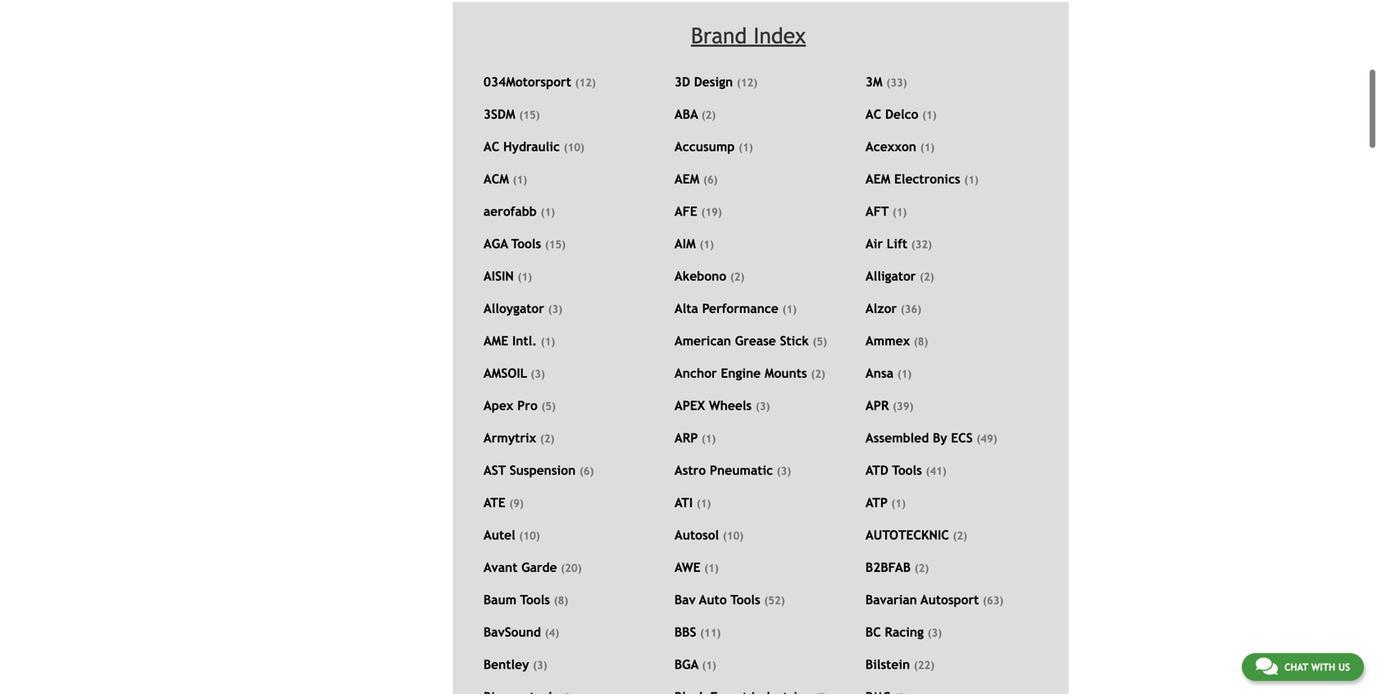 Task type: vqa. For each thing, say whether or not it's contained in the screenshot.


Task type: describe. For each thing, give the bounding box(es) containing it.
ast suspension (6)
[[484, 463, 594, 478]]

design
[[694, 75, 733, 89]]

arp (1)
[[675, 431, 716, 446]]

afe
[[675, 204, 698, 219]]

alzor
[[866, 301, 897, 316]]

chat with us link
[[1242, 653, 1364, 681]]

(1) for bga
[[702, 659, 717, 672]]

bavsound (4)
[[484, 625, 559, 640]]

bentley (3)
[[484, 657, 547, 672]]

alta
[[675, 301, 698, 316]]

ame
[[484, 334, 509, 348]]

ammex
[[866, 334, 910, 348]]

aba
[[675, 107, 698, 122]]

bav auto tools (52)
[[675, 593, 785, 607]]

atd
[[866, 463, 889, 478]]

(4)
[[545, 627, 559, 639]]

ame intl. (1)
[[484, 334, 555, 348]]

(3) inside bc racing (3)
[[928, 627, 942, 639]]

avant
[[484, 560, 518, 575]]

(3) inside apex wheels (3)
[[756, 400, 770, 413]]

(2) for alligator
[[920, 270, 934, 283]]

alligator (2)
[[866, 269, 934, 284]]

(8) inside ammex (8)
[[914, 335, 928, 348]]

(1) inside ac delco (1)
[[923, 109, 937, 121]]

bga
[[675, 657, 699, 672]]

(1) for ati
[[697, 497, 711, 510]]

alta performance (1)
[[675, 301, 797, 316]]

(1) inside ame intl. (1)
[[541, 335, 555, 348]]

tools for baum
[[520, 593, 550, 607]]

ac delco (1)
[[866, 107, 937, 122]]

(1) for acm
[[513, 173, 527, 186]]

bc
[[866, 625, 881, 640]]

autosol (10)
[[675, 528, 744, 543]]

garde
[[522, 560, 557, 575]]

(1) for acexxon
[[921, 141, 935, 154]]

(12) inside '3d design (12)'
[[737, 76, 758, 89]]

apex
[[675, 398, 705, 413]]

acexxon (1)
[[866, 139, 935, 154]]

atp
[[866, 496, 888, 510]]

3d design (12)
[[675, 75, 758, 89]]

autosol
[[675, 528, 719, 543]]

bbs
[[675, 625, 696, 640]]

aga tools (15)
[[484, 236, 566, 251]]

with
[[1312, 662, 1336, 673]]

afe (19)
[[675, 204, 722, 219]]

suspension
[[510, 463, 576, 478]]

acm
[[484, 172, 509, 186]]

(10) for autel
[[519, 530, 540, 542]]

auto
[[699, 593, 727, 607]]

racing
[[885, 625, 924, 640]]

(10) for autosol
[[723, 530, 744, 542]]

bga (1)
[[675, 657, 717, 672]]

bbs (11)
[[675, 625, 721, 640]]

(1) for ansa
[[898, 368, 912, 380]]

b2bfab (2)
[[866, 560, 929, 575]]

amsoil
[[484, 366, 527, 381]]

apex pro (5)
[[484, 398, 556, 413]]

air lift (32)
[[866, 236, 932, 251]]

(1) for aim
[[700, 238, 714, 251]]

astro
[[675, 463, 706, 478]]

(1) for aft
[[893, 206, 907, 218]]

avant garde (20)
[[484, 560, 582, 575]]

bilstein (22)
[[866, 657, 935, 672]]

(1) inside aem electronics (1)
[[965, 173, 979, 186]]

ast
[[484, 463, 506, 478]]

(10) inside ac hydraulic (10)
[[564, 141, 585, 154]]

(3) inside bentley (3)
[[533, 659, 547, 672]]

(9)
[[510, 497, 524, 510]]

chat
[[1285, 662, 1309, 673]]

(5) inside american grease stick (5)
[[813, 335, 827, 348]]

amsoil (3)
[[484, 366, 545, 381]]

aerofabb
[[484, 204, 537, 219]]

(15) inside aga tools (15)
[[545, 238, 566, 251]]

engine
[[721, 366, 761, 381]]

(1) for atp
[[892, 497, 906, 510]]

acexxon
[[866, 139, 917, 154]]

(19)
[[701, 206, 722, 218]]

accusump (1)
[[675, 139, 753, 154]]

(63)
[[983, 594, 1004, 607]]

(15) inside 3sdm (15)
[[519, 109, 540, 121]]

apex
[[484, 398, 514, 413]]

baum
[[484, 593, 517, 607]]

awe (1)
[[675, 560, 719, 575]]

aim (1)
[[675, 236, 714, 251]]

(8) inside "baum tools (8)"
[[554, 594, 568, 607]]

pro
[[517, 398, 538, 413]]

034motorsport (12)
[[484, 75, 596, 89]]



Task type: locate. For each thing, give the bounding box(es) containing it.
1 horizontal spatial (12)
[[737, 76, 758, 89]]

(32)
[[912, 238, 932, 251]]

(15) right 3sdm
[[519, 109, 540, 121]]

(1) inside acexxon (1)
[[921, 141, 935, 154]]

bilstein
[[866, 657, 910, 672]]

(1) right electronics
[[965, 173, 979, 186]]

(2) down autotecknic (2)
[[915, 562, 929, 575]]

(33)
[[887, 76, 907, 89]]

(5)
[[813, 335, 827, 348], [542, 400, 556, 413]]

1 horizontal spatial (6)
[[703, 173, 718, 186]]

2 (12) from the left
[[737, 76, 758, 89]]

1 horizontal spatial (15)
[[545, 238, 566, 251]]

tools left '(52)'
[[731, 593, 761, 607]]

3sdm
[[484, 107, 515, 122]]

(1) for arp
[[702, 432, 716, 445]]

(1) right aim
[[700, 238, 714, 251]]

apr (39)
[[866, 398, 914, 413]]

(1) inside 'aft (1)'
[[893, 206, 907, 218]]

grease
[[735, 334, 776, 348]]

1 vertical spatial (5)
[[542, 400, 556, 413]]

0 horizontal spatial (6)
[[580, 465, 594, 478]]

(3) right amsoil
[[531, 368, 545, 380]]

(5) inside apex pro (5)
[[542, 400, 556, 413]]

(2) for akebono
[[730, 270, 745, 283]]

1 horizontal spatial (10)
[[564, 141, 585, 154]]

(3) inside astro pneumatic (3)
[[777, 465, 791, 478]]

(41)
[[926, 465, 947, 478]]

(1) for aerofabb
[[541, 206, 555, 218]]

3d
[[675, 75, 690, 89]]

(2) up alta performance (1)
[[730, 270, 745, 283]]

(10) inside autosol (10)
[[723, 530, 744, 542]]

(1) for aisin
[[518, 270, 532, 283]]

(2) up 'suspension' in the left bottom of the page
[[540, 432, 555, 445]]

brand index
[[691, 23, 806, 48]]

aba (2)
[[675, 107, 716, 122]]

acm (1)
[[484, 172, 527, 186]]

(52)
[[764, 594, 785, 607]]

awe
[[675, 560, 701, 575]]

0 vertical spatial ac
[[866, 107, 882, 122]]

ac for ac hydraulic
[[484, 139, 500, 154]]

(2) inside akebono (2)
[[730, 270, 745, 283]]

(2) inside anchor engine mounts (2)
[[811, 368, 826, 380]]

alligator
[[866, 269, 916, 284]]

ac hydraulic (10)
[[484, 139, 585, 154]]

1 (12) from the left
[[575, 76, 596, 89]]

1 vertical spatial (15)
[[545, 238, 566, 251]]

tools for atd
[[892, 463, 922, 478]]

(1) for awe
[[705, 562, 719, 575]]

(1) right ati
[[697, 497, 711, 510]]

(12) inside 034motorsport (12)
[[575, 76, 596, 89]]

apex wheels (3)
[[675, 398, 770, 413]]

(5) right pro
[[542, 400, 556, 413]]

(8) right ammex
[[914, 335, 928, 348]]

(2) right "autotecknic"
[[953, 530, 968, 542]]

brand
[[691, 23, 747, 48]]

0 vertical spatial (15)
[[519, 109, 540, 121]]

bavarian autosport (63)
[[866, 593, 1004, 607]]

0 horizontal spatial (8)
[[554, 594, 568, 607]]

accusump
[[675, 139, 735, 154]]

(1) inside accusump (1)
[[739, 141, 753, 154]]

stick
[[780, 334, 809, 348]]

apr
[[866, 398, 889, 413]]

ecs
[[951, 431, 973, 446]]

0 horizontal spatial (12)
[[575, 76, 596, 89]]

(1) right "delco" on the top of page
[[923, 109, 937, 121]]

aem for aem electronics
[[866, 172, 891, 186]]

mounts
[[765, 366, 807, 381]]

(1) right the bga
[[702, 659, 717, 672]]

0 vertical spatial (6)
[[703, 173, 718, 186]]

aem up afe
[[675, 172, 700, 186]]

2 horizontal spatial (10)
[[723, 530, 744, 542]]

(10) right autel
[[519, 530, 540, 542]]

(2) for aba
[[702, 109, 716, 121]]

3m (33)
[[866, 75, 907, 89]]

(1) inside ati (1)
[[697, 497, 711, 510]]

(1) right arp
[[702, 432, 716, 445]]

(1) inside bga (1)
[[702, 659, 717, 672]]

034motorsport
[[484, 75, 571, 89]]

(2) right aba
[[702, 109, 716, 121]]

(1)
[[923, 109, 937, 121], [739, 141, 753, 154], [921, 141, 935, 154], [513, 173, 527, 186], [965, 173, 979, 186], [541, 206, 555, 218], [893, 206, 907, 218], [700, 238, 714, 251], [518, 270, 532, 283], [783, 303, 797, 316], [541, 335, 555, 348], [898, 368, 912, 380], [702, 432, 716, 445], [697, 497, 711, 510], [892, 497, 906, 510], [705, 562, 719, 575], [702, 659, 717, 672]]

aim
[[675, 236, 696, 251]]

autel
[[484, 528, 516, 543]]

(1) right 'atp'
[[892, 497, 906, 510]]

american
[[675, 334, 731, 348]]

(1) inside awe (1)
[[705, 562, 719, 575]]

tools
[[511, 236, 541, 251], [892, 463, 922, 478], [520, 593, 550, 607], [731, 593, 761, 607]]

1 horizontal spatial (5)
[[813, 335, 827, 348]]

tools for aga
[[511, 236, 541, 251]]

autosport
[[921, 593, 979, 607]]

alzor (36)
[[866, 301, 922, 316]]

(3) right 'alloygator'
[[548, 303, 563, 316]]

(2) for autotecknic
[[953, 530, 968, 542]]

(1) inside aim (1)
[[700, 238, 714, 251]]

(1) right aisin
[[518, 270, 532, 283]]

ati
[[675, 496, 693, 510]]

(15)
[[519, 109, 540, 121], [545, 238, 566, 251]]

alloygator (3)
[[484, 301, 563, 316]]

(2) for armytrix
[[540, 432, 555, 445]]

aisin
[[484, 269, 514, 284]]

(6) inside aem (6)
[[703, 173, 718, 186]]

(1) for accusump
[[739, 141, 753, 154]]

(3) right wheels
[[756, 400, 770, 413]]

assembled by ecs (49)
[[866, 431, 998, 446]]

aem (6)
[[675, 172, 718, 186]]

arp
[[675, 431, 698, 446]]

(1) up electronics
[[921, 141, 935, 154]]

(2) inside alligator (2)
[[920, 270, 934, 283]]

ate
[[484, 496, 506, 510]]

(3) right 'bentley'
[[533, 659, 547, 672]]

(2) inside armytrix (2)
[[540, 432, 555, 445]]

(1) up stick
[[783, 303, 797, 316]]

0 horizontal spatial aem
[[675, 172, 700, 186]]

(1) right aft
[[893, 206, 907, 218]]

tools down the avant garde (20)
[[520, 593, 550, 607]]

aisin (1)
[[484, 269, 532, 284]]

(8) up (4)
[[554, 594, 568, 607]]

anchor engine mounts (2)
[[675, 366, 826, 381]]

0 horizontal spatial ac
[[484, 139, 500, 154]]

aem up aft
[[866, 172, 891, 186]]

atp (1)
[[866, 496, 906, 510]]

ac up acm
[[484, 139, 500, 154]]

aerofabb (1)
[[484, 204, 555, 219]]

3sdm (15)
[[484, 107, 540, 122]]

anchor
[[675, 366, 717, 381]]

0 vertical spatial (5)
[[813, 335, 827, 348]]

tools left (41)
[[892, 463, 922, 478]]

bentley
[[484, 657, 529, 672]]

ac left "delco" on the top of page
[[866, 107, 882, 122]]

aem for aem
[[675, 172, 700, 186]]

hydraulic
[[503, 139, 560, 154]]

(1) inside alta performance (1)
[[783, 303, 797, 316]]

atd tools (41)
[[866, 463, 947, 478]]

(1) inside atp (1)
[[892, 497, 906, 510]]

b2bfab
[[866, 560, 911, 575]]

(1) inside aerofabb (1)
[[541, 206, 555, 218]]

(1) right accusump
[[739, 141, 753, 154]]

american grease stick (5)
[[675, 334, 827, 348]]

1 vertical spatial ac
[[484, 139, 500, 154]]

(3)
[[548, 303, 563, 316], [531, 368, 545, 380], [756, 400, 770, 413], [777, 465, 791, 478], [928, 627, 942, 639], [533, 659, 547, 672]]

0 vertical spatial (8)
[[914, 335, 928, 348]]

(5) right stick
[[813, 335, 827, 348]]

1 vertical spatial (8)
[[554, 594, 568, 607]]

akebono (2)
[[675, 269, 745, 284]]

1 horizontal spatial aem
[[866, 172, 891, 186]]

(1) right aerofabb
[[541, 206, 555, 218]]

1 horizontal spatial ac
[[866, 107, 882, 122]]

air
[[866, 236, 883, 251]]

(10) right hydraulic
[[564, 141, 585, 154]]

(1) right intl.
[[541, 335, 555, 348]]

(2) right 'mounts'
[[811, 368, 826, 380]]

astro pneumatic (3)
[[675, 463, 791, 478]]

aem
[[675, 172, 700, 186], [866, 172, 891, 186]]

(11)
[[700, 627, 721, 639]]

(3) inside amsoil (3)
[[531, 368, 545, 380]]

(2) inside 'aba (2)'
[[702, 109, 716, 121]]

0 horizontal spatial (10)
[[519, 530, 540, 542]]

bav
[[675, 593, 696, 607]]

(22)
[[914, 659, 935, 672]]

(12)
[[575, 76, 596, 89], [737, 76, 758, 89]]

(1) inside "ansa (1)"
[[898, 368, 912, 380]]

(1) inside arp (1)
[[702, 432, 716, 445]]

(6) inside ast suspension (6)
[[580, 465, 594, 478]]

(3) right racing
[[928, 627, 942, 639]]

(1) right ansa
[[898, 368, 912, 380]]

(6) right 'suspension' in the left bottom of the page
[[580, 465, 594, 478]]

(12) right design
[[737, 76, 758, 89]]

(1) right acm
[[513, 173, 527, 186]]

2 aem from the left
[[866, 172, 891, 186]]

(10) right autosol
[[723, 530, 744, 542]]

baum tools (8)
[[484, 593, 568, 607]]

intl.
[[512, 334, 537, 348]]

(1) inside aisin (1)
[[518, 270, 532, 283]]

comments image
[[1256, 657, 1278, 676]]

(10) inside autel (10)
[[519, 530, 540, 542]]

1 aem from the left
[[675, 172, 700, 186]]

(15) down aerofabb (1)
[[545, 238, 566, 251]]

(20)
[[561, 562, 582, 575]]

(12) right 034motorsport
[[575, 76, 596, 89]]

(10)
[[564, 141, 585, 154], [519, 530, 540, 542], [723, 530, 744, 542]]

ac for ac delco
[[866, 107, 882, 122]]

(2) down (32)
[[920, 270, 934, 283]]

1 horizontal spatial (8)
[[914, 335, 928, 348]]

(1) right awe
[[705, 562, 719, 575]]

(2) inside b2bfab (2)
[[915, 562, 929, 575]]

aft
[[866, 204, 889, 219]]

(49)
[[977, 432, 998, 445]]

armytrix
[[484, 431, 536, 446]]

performance
[[702, 301, 779, 316]]

(2) for b2bfab
[[915, 562, 929, 575]]

ansa
[[866, 366, 894, 381]]

1 vertical spatial (6)
[[580, 465, 594, 478]]

aft (1)
[[866, 204, 907, 219]]

(3) inside alloygator (3)
[[548, 303, 563, 316]]

tools right aga
[[511, 236, 541, 251]]

0 horizontal spatial (15)
[[519, 109, 540, 121]]

bavarian
[[866, 593, 917, 607]]

(3) right 'pneumatic' at the bottom right of the page
[[777, 465, 791, 478]]

0 horizontal spatial (5)
[[542, 400, 556, 413]]

autotecknic
[[866, 528, 949, 543]]

aem electronics (1)
[[866, 172, 979, 186]]

(8)
[[914, 335, 928, 348], [554, 594, 568, 607]]

(1) inside acm (1)
[[513, 173, 527, 186]]

(6) up (19)
[[703, 173, 718, 186]]

ate (9)
[[484, 496, 524, 510]]

(2) inside autotecknic (2)
[[953, 530, 968, 542]]



